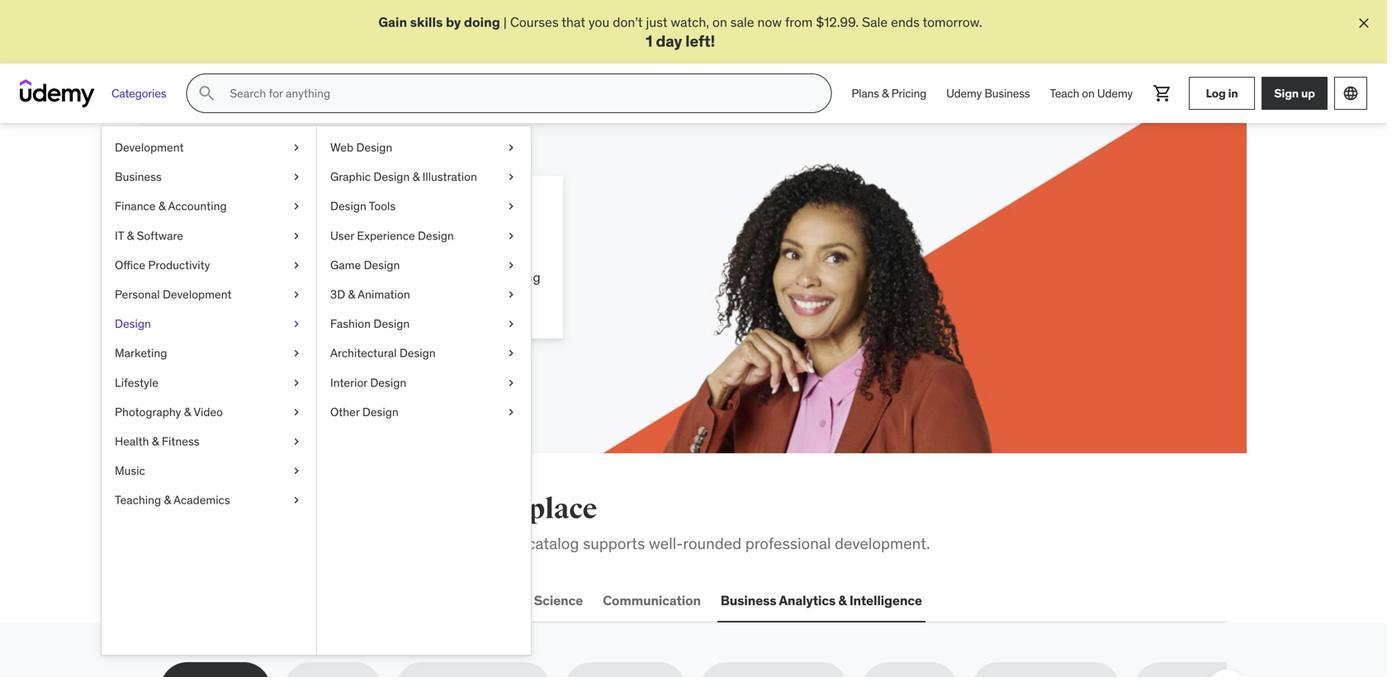 Task type: describe. For each thing, give the bounding box(es) containing it.
business for business analytics & intelligence
[[721, 592, 777, 609]]

by
[[446, 14, 461, 31]]

$12.99. for |
[[816, 14, 859, 31]]

design tools
[[330, 199, 396, 214]]

& inside button
[[839, 592, 847, 609]]

all the skills you need in one place from critical workplace skills to technical topics, our catalog supports well-rounded professional development.
[[160, 492, 930, 553]]

3d & animation link
[[317, 280, 531, 309]]

tools
[[369, 199, 396, 214]]

our
[[501, 534, 524, 553]]

xsmall image for fashion design
[[505, 316, 518, 332]]

$12.99. for save)
[[235, 287, 277, 304]]

practice,
[[310, 195, 423, 229]]

that
[[562, 14, 586, 31]]

all
[[160, 492, 199, 527]]

design tools link
[[317, 192, 531, 221]]

tomorrow. for |
[[923, 14, 982, 31]]

web
[[330, 140, 354, 155]]

user experience design link
[[317, 221, 531, 251]]

xsmall image for personal development
[[290, 287, 303, 303]]

1 vertical spatial skills
[[250, 492, 321, 527]]

design down personal
[[115, 317, 151, 331]]

personal development link
[[102, 280, 316, 309]]

xsmall image for it & software
[[290, 228, 303, 244]]

it certifications button
[[293, 581, 398, 621]]

skills inside gain skills by doing | courses that you don't just watch, on sale now from $12.99. sale ends tomorrow. 1 day left!
[[410, 14, 443, 31]]

xsmall image for user experience design
[[505, 228, 518, 244]]

marketing
[[115, 346, 167, 361]]

in inside all the skills you need in one place from critical workplace skills to technical topics, our catalog supports well-rounded professional development.
[[446, 492, 472, 527]]

0 vertical spatial development
[[115, 140, 184, 155]]

other
[[330, 405, 360, 420]]

design link
[[102, 309, 316, 339]]

design down design tools link
[[418, 228, 454, 243]]

ends for save)
[[310, 287, 338, 304]]

it for it & software
[[115, 228, 124, 243]]

accounting
[[168, 199, 227, 214]]

personal
[[115, 287, 160, 302]]

close image
[[1356, 15, 1373, 31]]

& for 3d & animation
[[348, 287, 355, 302]]

xsmall image for development
[[290, 140, 303, 156]]

health
[[115, 434, 149, 449]]

interior
[[330, 375, 367, 390]]

learning
[[394, 269, 442, 286]]

your
[[366, 269, 391, 286]]

plans
[[852, 86, 879, 101]]

from
[[785, 14, 813, 31]]

save)
[[282, 228, 348, 262]]

xsmall image for interior design
[[505, 375, 518, 391]]

0 vertical spatial in
[[1228, 86, 1238, 101]]

sign
[[1274, 86, 1299, 101]]

gain skills by doing | courses that you don't just watch, on sale now from $12.99. sale ends tomorrow. 1 day left!
[[378, 14, 982, 51]]

log in link
[[1189, 77, 1255, 110]]

fashion design link
[[317, 309, 531, 339]]

business analytics & intelligence
[[721, 592, 922, 609]]

xsmall image for game design
[[505, 257, 518, 273]]

fashion design
[[330, 317, 410, 331]]

business for business
[[115, 170, 162, 184]]

don't
[[613, 14, 643, 31]]

sale for save)
[[281, 287, 306, 304]]

development.
[[835, 534, 930, 553]]

skill
[[326, 269, 349, 286]]

& for it & software
[[127, 228, 134, 243]]

learn, practice, succeed (and save) courses for every skill in your learning journey, starting at $12.99. sale ends tomorrow.
[[220, 195, 541, 304]]

other design link
[[317, 398, 531, 427]]

well-
[[649, 534, 683, 553]]

choose a language image
[[1343, 85, 1359, 102]]

illustration
[[423, 170, 477, 184]]

intelligence
[[850, 592, 922, 609]]

& inside "link"
[[413, 170, 420, 184]]

xsmall image for office productivity
[[290, 257, 303, 273]]

& for finance & accounting
[[158, 199, 166, 214]]

& for plans & pricing
[[882, 86, 889, 101]]

you inside all the skills you need in one place from critical workplace skills to technical topics, our catalog supports well-rounded professional development.
[[326, 492, 373, 527]]

topics,
[[450, 534, 497, 553]]

one
[[476, 492, 524, 527]]

plans & pricing
[[852, 86, 927, 101]]

just
[[646, 14, 668, 31]]

health & fitness
[[115, 434, 200, 449]]

design for architectural
[[400, 346, 436, 361]]

academics
[[174, 493, 230, 508]]

xsmall image for teaching & academics
[[290, 492, 303, 509]]

from
[[160, 534, 196, 553]]

1 vertical spatial development
[[163, 287, 232, 302]]

to
[[365, 534, 380, 553]]

doing
[[464, 14, 500, 31]]

workplace
[[251, 534, 323, 553]]

udemy image
[[20, 79, 95, 108]]

experience
[[357, 228, 415, 243]]

game design link
[[317, 251, 531, 280]]

teach on udemy
[[1050, 86, 1133, 101]]

interior design
[[330, 375, 406, 390]]

productivity
[[148, 258, 210, 273]]

1 horizontal spatial skills
[[327, 534, 362, 553]]

3d
[[330, 287, 345, 302]]

now
[[758, 14, 782, 31]]

user
[[330, 228, 354, 243]]

Search for anything text field
[[227, 79, 811, 108]]

you inside gain skills by doing | courses that you don't just watch, on sale now from $12.99. sale ends tomorrow. 1 day left!
[[589, 14, 610, 31]]

it & software link
[[102, 221, 316, 251]]

web design link
[[317, 133, 531, 163]]

xsmall image for other design
[[505, 404, 518, 420]]

udemy inside udemy business link
[[946, 86, 982, 101]]

lifestyle link
[[102, 368, 316, 398]]

design for game
[[364, 258, 400, 273]]

communication button
[[600, 581, 704, 621]]

certifications
[[310, 592, 394, 609]]

it & software
[[115, 228, 183, 243]]

music
[[115, 463, 145, 478]]

teach on udemy link
[[1040, 74, 1143, 113]]

design for fashion
[[374, 317, 410, 331]]

graphic design & illustration link
[[317, 163, 531, 192]]

design for other
[[362, 405, 399, 420]]

architectural
[[330, 346, 397, 361]]

office productivity link
[[102, 251, 316, 280]]

game
[[330, 258, 361, 273]]

& for health & fitness
[[152, 434, 159, 449]]

business link
[[102, 163, 316, 192]]



Task type: locate. For each thing, give the bounding box(es) containing it.
design for interior
[[370, 375, 406, 390]]

1 horizontal spatial business
[[721, 592, 777, 609]]

ends up pricing
[[891, 14, 920, 31]]

ends inside gain skills by doing | courses that you don't just watch, on sale now from $12.99. sale ends tomorrow. 1 day left!
[[891, 14, 920, 31]]

xsmall image for business
[[290, 169, 303, 185]]

1 vertical spatial tomorrow.
[[341, 287, 401, 304]]

0 vertical spatial sale
[[862, 14, 888, 31]]

xsmall image inside finance & accounting link
[[290, 199, 303, 215]]

1 vertical spatial business
[[115, 170, 162, 184]]

sale inside gain skills by doing | courses that you don't just watch, on sale now from $12.99. sale ends tomorrow. 1 day left!
[[862, 14, 888, 31]]

xsmall image inside music link
[[290, 463, 303, 479]]

marketing link
[[102, 339, 316, 368]]

every
[[291, 269, 323, 286]]

sale up plans
[[862, 14, 888, 31]]

courses for (and
[[220, 269, 268, 286]]

in right skill at left
[[352, 269, 363, 286]]

1 horizontal spatial ends
[[891, 14, 920, 31]]

for
[[271, 269, 288, 286]]

professional
[[746, 534, 831, 553]]

& right 3d
[[348, 287, 355, 302]]

pricing
[[892, 86, 927, 101]]

xsmall image for web design
[[505, 140, 518, 156]]

design down animation
[[374, 317, 410, 331]]

on right teach
[[1082, 86, 1095, 101]]

categories button
[[102, 74, 176, 113]]

&
[[882, 86, 889, 101], [413, 170, 420, 184], [158, 199, 166, 214], [127, 228, 134, 243], [348, 287, 355, 302], [184, 405, 191, 420], [152, 434, 159, 449], [164, 493, 171, 508], [839, 592, 847, 609]]

courses inside learn, practice, succeed (and save) courses for every skill in your learning journey, starting at $12.99. sale ends tomorrow.
[[220, 269, 268, 286]]

ends down skill at left
[[310, 287, 338, 304]]

skills left the by
[[410, 14, 443, 31]]

& right teaching
[[164, 493, 171, 508]]

data science
[[502, 592, 583, 609]]

interior design link
[[317, 368, 531, 398]]

0 horizontal spatial it
[[115, 228, 124, 243]]

business up finance
[[115, 170, 162, 184]]

1 vertical spatial it
[[297, 592, 308, 609]]

it inside button
[[297, 592, 308, 609]]

tomorrow. for save)
[[341, 287, 401, 304]]

design down graphic
[[330, 199, 367, 214]]

tomorrow.
[[923, 14, 982, 31], [341, 287, 401, 304]]

0 horizontal spatial on
[[713, 14, 727, 31]]

0 vertical spatial business
[[985, 86, 1030, 101]]

1 vertical spatial in
[[352, 269, 363, 286]]

tomorrow. down the your
[[341, 287, 401, 304]]

& for teaching & academics
[[164, 493, 171, 508]]

& inside 'link'
[[184, 405, 191, 420]]

business left teach
[[985, 86, 1030, 101]]

personal development
[[115, 287, 232, 302]]

learn,
[[220, 195, 305, 229]]

design down architectural design
[[370, 375, 406, 390]]

xsmall image
[[505, 140, 518, 156], [290, 169, 303, 185], [290, 199, 303, 215], [505, 228, 518, 244], [290, 257, 303, 273], [290, 287, 303, 303], [290, 316, 303, 332], [290, 492, 303, 509]]

plans & pricing link
[[842, 74, 937, 113]]

sale down every
[[281, 287, 306, 304]]

sign up
[[1274, 86, 1315, 101]]

1 horizontal spatial in
[[446, 492, 472, 527]]

0 vertical spatial tomorrow.
[[923, 14, 982, 31]]

0 horizontal spatial $12.99.
[[235, 287, 277, 304]]

0 horizontal spatial in
[[352, 269, 363, 286]]

sale
[[862, 14, 888, 31], [281, 287, 306, 304]]

udemy business link
[[937, 74, 1040, 113]]

critical
[[200, 534, 247, 553]]

business inside button
[[721, 592, 777, 609]]

science
[[534, 592, 583, 609]]

design for graphic
[[374, 170, 410, 184]]

1 horizontal spatial you
[[589, 14, 610, 31]]

you up to
[[326, 492, 373, 527]]

1 horizontal spatial sale
[[862, 14, 888, 31]]

xsmall image for marketing
[[290, 345, 303, 362]]

game design
[[330, 258, 400, 273]]

xsmall image inside 3d & animation link
[[505, 287, 518, 303]]

you
[[589, 14, 610, 31], [326, 492, 373, 527]]

1 vertical spatial on
[[1082, 86, 1095, 101]]

xsmall image inside development link
[[290, 140, 303, 156]]

on left sale
[[713, 14, 727, 31]]

development down office productivity link
[[163, 287, 232, 302]]

design
[[356, 140, 393, 155], [374, 170, 410, 184], [330, 199, 367, 214], [418, 228, 454, 243], [364, 258, 400, 273], [115, 317, 151, 331], [374, 317, 410, 331], [400, 346, 436, 361], [370, 375, 406, 390], [362, 405, 399, 420]]

xsmall image inside teaching & academics link
[[290, 492, 303, 509]]

xsmall image inside the health & fitness link
[[290, 434, 303, 450]]

1 horizontal spatial courses
[[510, 14, 559, 31]]

xsmall image for 3d & animation
[[505, 287, 518, 303]]

xsmall image inside fashion design link
[[505, 316, 518, 332]]

& left video
[[184, 405, 191, 420]]

business analytics & intelligence button
[[717, 581, 926, 621]]

design right web
[[356, 140, 393, 155]]

xsmall image inside lifestyle link
[[290, 375, 303, 391]]

2 vertical spatial business
[[721, 592, 777, 609]]

0 vertical spatial ends
[[891, 14, 920, 31]]

on
[[713, 14, 727, 31], [1082, 86, 1095, 101]]

1 vertical spatial you
[[326, 492, 373, 527]]

0 vertical spatial skills
[[410, 14, 443, 31]]

0 vertical spatial $12.99.
[[816, 14, 859, 31]]

design up animation
[[364, 258, 400, 273]]

data
[[502, 592, 531, 609]]

xsmall image inside architectural design link
[[505, 345, 518, 362]]

1 horizontal spatial tomorrow.
[[923, 14, 982, 31]]

sale inside learn, practice, succeed (and save) courses for every skill in your learning journey, starting at $12.99. sale ends tomorrow.
[[281, 287, 306, 304]]

0 vertical spatial it
[[115, 228, 124, 243]]

xsmall image for finance & accounting
[[290, 199, 303, 215]]

courses right | on the top of the page
[[510, 14, 559, 31]]

xsmall image inside marketing 'link'
[[290, 345, 303, 362]]

udemy left shopping cart with 0 items image
[[1097, 86, 1133, 101]]

xsmall image for design
[[290, 316, 303, 332]]

xsmall image inside the personal development link
[[290, 287, 303, 303]]

in up topics,
[[446, 492, 472, 527]]

1 vertical spatial courses
[[220, 269, 268, 286]]

office productivity
[[115, 258, 210, 273]]

2 udemy from the left
[[1097, 86, 1133, 101]]

tomorrow. up udemy business
[[923, 14, 982, 31]]

1 vertical spatial ends
[[310, 287, 338, 304]]

udemy
[[946, 86, 982, 101], [1097, 86, 1133, 101]]

xsmall image for architectural design
[[505, 345, 518, 362]]

finance & accounting
[[115, 199, 227, 214]]

lifestyle
[[115, 375, 158, 390]]

& up office
[[127, 228, 134, 243]]

xsmall image for photography & video
[[290, 404, 303, 420]]

0 vertical spatial on
[[713, 14, 727, 31]]

0 horizontal spatial ends
[[310, 287, 338, 304]]

animation
[[358, 287, 410, 302]]

teaching & academics link
[[102, 486, 316, 515]]

xsmall image inside game design link
[[505, 257, 518, 273]]

1 udemy from the left
[[946, 86, 982, 101]]

design up tools
[[374, 170, 410, 184]]

& right finance
[[158, 199, 166, 214]]

1 vertical spatial $12.99.
[[235, 287, 277, 304]]

sale for |
[[862, 14, 888, 31]]

2 horizontal spatial skills
[[410, 14, 443, 31]]

xsmall image inside photography & video 'link'
[[290, 404, 303, 420]]

0 horizontal spatial courses
[[220, 269, 268, 286]]

3d & animation
[[330, 287, 410, 302]]

business left "analytics" at the right of page
[[721, 592, 777, 609]]

technical
[[383, 534, 447, 553]]

submit search image
[[197, 84, 217, 103]]

2 horizontal spatial in
[[1228, 86, 1238, 101]]

office
[[115, 258, 145, 273]]

place
[[528, 492, 597, 527]]

catalog
[[527, 534, 579, 553]]

architectural design link
[[317, 339, 531, 368]]

& right plans
[[882, 86, 889, 101]]

0 horizontal spatial tomorrow.
[[341, 287, 401, 304]]

communication
[[603, 592, 701, 609]]

fashion
[[330, 317, 371, 331]]

finance
[[115, 199, 156, 214]]

1 horizontal spatial on
[[1082, 86, 1095, 101]]

software
[[137, 228, 183, 243]]

gain
[[378, 14, 407, 31]]

0 horizontal spatial udemy
[[946, 86, 982, 101]]

xsmall image inside user experience design link
[[505, 228, 518, 244]]

2 vertical spatial skills
[[327, 534, 362, 553]]

music link
[[102, 456, 316, 486]]

skills up workplace
[[250, 492, 321, 527]]

udemy inside teach on udemy link
[[1097, 86, 1133, 101]]

xsmall image inside office productivity link
[[290, 257, 303, 273]]

0 horizontal spatial business
[[115, 170, 162, 184]]

xsmall image inside other design link
[[505, 404, 518, 420]]

xsmall image
[[290, 140, 303, 156], [505, 169, 518, 185], [505, 199, 518, 215], [290, 228, 303, 244], [505, 257, 518, 273], [505, 287, 518, 303], [505, 316, 518, 332], [290, 345, 303, 362], [505, 345, 518, 362], [290, 375, 303, 391], [505, 375, 518, 391], [290, 404, 303, 420], [505, 404, 518, 420], [290, 434, 303, 450], [290, 463, 303, 479]]

$12.99. down for
[[235, 287, 277, 304]]

xsmall image inside design tools link
[[505, 199, 518, 215]]

(and
[[220, 228, 277, 262]]

health & fitness link
[[102, 427, 316, 456]]

courses inside gain skills by doing | courses that you don't just watch, on sale now from $12.99. sale ends tomorrow. 1 day left!
[[510, 14, 559, 31]]

it left certifications
[[297, 592, 308, 609]]

courses
[[510, 14, 559, 31], [220, 269, 268, 286]]

succeed
[[428, 195, 530, 229]]

1 horizontal spatial it
[[297, 592, 308, 609]]

at
[[220, 287, 231, 304]]

architectural design
[[330, 346, 436, 361]]

udemy business
[[946, 86, 1030, 101]]

shopping cart with 0 items image
[[1153, 84, 1173, 103]]

development down categories dropdown button
[[115, 140, 184, 155]]

in inside learn, practice, succeed (and save) courses for every skill in your learning journey, starting at $12.99. sale ends tomorrow.
[[352, 269, 363, 286]]

xsmall image inside business link
[[290, 169, 303, 185]]

supports
[[583, 534, 645, 553]]

$12.99. inside learn, practice, succeed (and save) courses for every skill in your learning journey, starting at $12.99. sale ends tomorrow.
[[235, 287, 277, 304]]

0 horizontal spatial you
[[326, 492, 373, 527]]

other design
[[330, 405, 399, 420]]

1 horizontal spatial $12.99.
[[816, 14, 859, 31]]

xsmall image inside the interior design link
[[505, 375, 518, 391]]

$12.99. right the from
[[816, 14, 859, 31]]

2 vertical spatial in
[[446, 492, 472, 527]]

ends for |
[[891, 14, 920, 31]]

$12.99. inside gain skills by doing | courses that you don't just watch, on sale now from $12.99. sale ends tomorrow. 1 day left!
[[816, 14, 859, 31]]

0 horizontal spatial skills
[[250, 492, 321, 527]]

rounded
[[683, 534, 742, 553]]

courses for doing
[[510, 14, 559, 31]]

xsmall image for health & fitness
[[290, 434, 303, 450]]

xsmall image for music
[[290, 463, 303, 479]]

courses up at
[[220, 269, 268, 286]]

it
[[115, 228, 124, 243], [297, 592, 308, 609]]

2 horizontal spatial business
[[985, 86, 1030, 101]]

skills left to
[[327, 534, 362, 553]]

photography
[[115, 405, 181, 420]]

0 vertical spatial you
[[589, 14, 610, 31]]

tomorrow. inside gain skills by doing | courses that you don't just watch, on sale now from $12.99. sale ends tomorrow. 1 day left!
[[923, 14, 982, 31]]

design inside "link"
[[374, 170, 410, 184]]

design down interior design
[[362, 405, 399, 420]]

left!
[[686, 31, 715, 51]]

& right "analytics" at the right of page
[[839, 592, 847, 609]]

design for web
[[356, 140, 393, 155]]

it up office
[[115, 228, 124, 243]]

data science button
[[499, 581, 586, 621]]

xsmall image inside web design link
[[505, 140, 518, 156]]

udemy right pricing
[[946, 86, 982, 101]]

log in
[[1206, 86, 1238, 101]]

ends inside learn, practice, succeed (and save) courses for every skill in your learning journey, starting at $12.99. sale ends tomorrow.
[[310, 287, 338, 304]]

teach
[[1050, 86, 1080, 101]]

1 horizontal spatial udemy
[[1097, 86, 1133, 101]]

1
[[646, 31, 653, 51]]

development link
[[102, 133, 316, 163]]

the
[[204, 492, 245, 527]]

& down web design link
[[413, 170, 420, 184]]

graphic
[[330, 170, 371, 184]]

1 vertical spatial sale
[[281, 287, 306, 304]]

xsmall image inside design link
[[290, 316, 303, 332]]

& right health
[[152, 434, 159, 449]]

sale
[[731, 14, 754, 31]]

in right log
[[1228, 86, 1238, 101]]

xsmall image inside it & software link
[[290, 228, 303, 244]]

& for photography & video
[[184, 405, 191, 420]]

0 vertical spatial courses
[[510, 14, 559, 31]]

xsmall image for lifestyle
[[290, 375, 303, 391]]

xsmall image inside graphic design & illustration "link"
[[505, 169, 518, 185]]

xsmall image for graphic design & illustration
[[505, 169, 518, 185]]

tomorrow. inside learn, practice, succeed (and save) courses for every skill in your learning journey, starting at $12.99. sale ends tomorrow.
[[341, 287, 401, 304]]

on inside gain skills by doing | courses that you don't just watch, on sale now from $12.99. sale ends tomorrow. 1 day left!
[[713, 14, 727, 31]]

you right "that"
[[589, 14, 610, 31]]

graphic design & illustration
[[330, 170, 477, 184]]

it for it certifications
[[297, 592, 308, 609]]

0 horizontal spatial sale
[[281, 287, 306, 304]]

it certifications
[[297, 592, 394, 609]]

xsmall image for design tools
[[505, 199, 518, 215]]

design down fashion design link
[[400, 346, 436, 361]]



Task type: vqa. For each thing, say whether or not it's contained in the screenshot.
you to the bottom
yes



